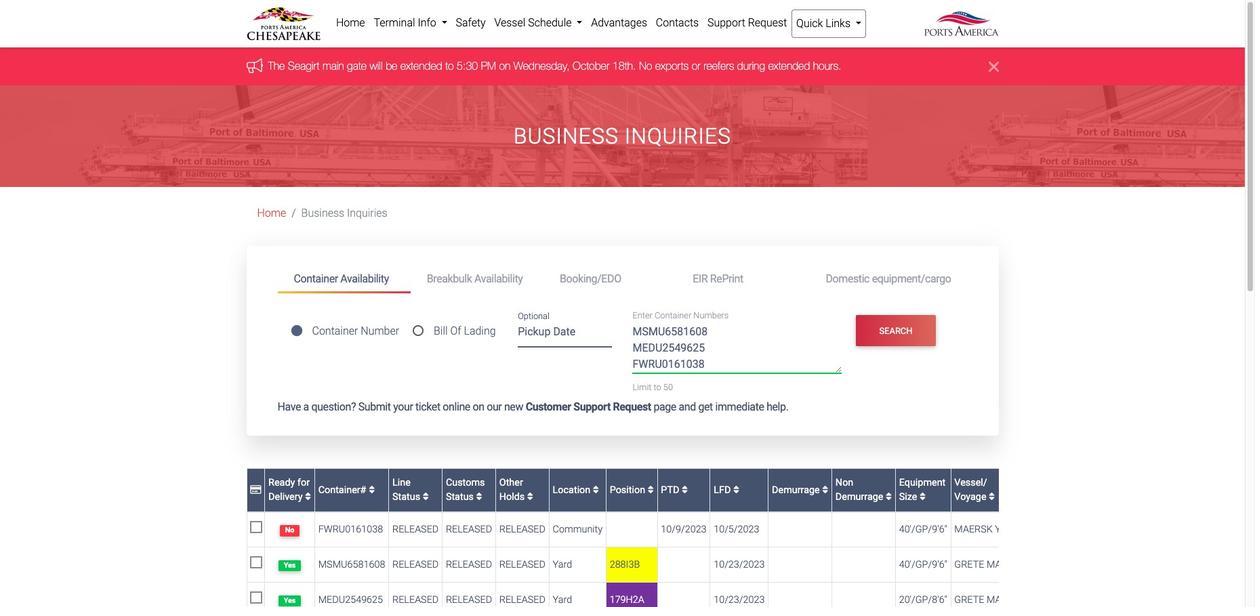 Task type: locate. For each thing, give the bounding box(es) containing it.
no inside alert
[[639, 60, 652, 72]]

extended right "be"
[[400, 60, 442, 72]]

yes left medu2549625
[[284, 596, 296, 605]]

grete for 40'/gp/9'6"
[[955, 559, 984, 571]]

october
[[573, 60, 610, 72]]

limit to 50
[[633, 382, 673, 392]]

0 horizontal spatial business
[[301, 207, 344, 220]]

0 vertical spatial business
[[514, 123, 619, 149]]

sort image left line
[[369, 485, 375, 495]]

1 extended from the left
[[400, 60, 442, 72]]

help.
[[767, 401, 789, 414]]

vessel/
[[955, 477, 987, 489]]

1 grete from the top
[[955, 559, 984, 571]]

sort image inside "lfd" link
[[733, 485, 739, 495]]

yard for 179h2a
[[553, 594, 572, 606]]

container up container number
[[294, 272, 338, 285]]

eir reprint link
[[677, 267, 810, 292]]

maersk
[[955, 524, 993, 536]]

yes for medu2549625
[[284, 596, 296, 605]]

2 extended from the left
[[768, 60, 810, 72]]

no right 18th.
[[639, 60, 652, 72]]

booking/edo link
[[544, 267, 677, 292]]

container
[[294, 272, 338, 285], [655, 311, 692, 321], [312, 325, 358, 338]]

status inside line status
[[392, 492, 420, 503]]

yes left msmu6581608
[[284, 561, 296, 570]]

delivery
[[268, 492, 303, 503]]

1 horizontal spatial inquiries
[[625, 123, 731, 149]]

support request link
[[703, 9, 791, 37]]

availability right breakbulk on the left of the page
[[474, 272, 523, 285]]

10/23/2023 for 288i3b
[[714, 559, 765, 571]]

2 status from the left
[[446, 492, 474, 503]]

40'/gp/9'6"
[[899, 524, 947, 536], [899, 559, 947, 571]]

sort image for demurrage
[[822, 485, 828, 495]]

container for container availability
[[294, 272, 338, 285]]

number
[[361, 325, 399, 338]]

10/9/2023
[[661, 524, 707, 536]]

0 vertical spatial business inquiries
[[514, 123, 731, 149]]

0 horizontal spatial on
[[473, 401, 484, 414]]

holds
[[499, 492, 525, 503]]

wednesday,
[[514, 60, 570, 72]]

sort image inside container# link
[[369, 485, 375, 495]]

terminal info
[[374, 16, 439, 29]]

0 horizontal spatial extended
[[400, 60, 442, 72]]

2 availability from the left
[[474, 272, 523, 285]]

yard
[[553, 559, 572, 571], [553, 594, 572, 606]]

grete
[[955, 559, 984, 571], [955, 594, 984, 606]]

20'/gp/8'6"
[[899, 594, 947, 606]]

1 vertical spatial no
[[285, 526, 294, 535]]

availability up container number
[[340, 272, 389, 285]]

0 vertical spatial yes
[[284, 561, 296, 570]]

2 40'/gp/9'6" from the top
[[899, 559, 947, 571]]

quick
[[796, 17, 823, 30]]

2 yard from the top
[[553, 594, 572, 606]]

sort image inside demurrage link
[[822, 485, 828, 495]]

maersk/335e for 40'/gp/9'6"
[[987, 559, 1051, 571]]

community
[[553, 524, 603, 536]]

sort image left non
[[822, 485, 828, 495]]

0 vertical spatial request
[[748, 16, 787, 29]]

to left the 50
[[654, 382, 661, 392]]

0 vertical spatial home link
[[332, 9, 369, 37]]

10/5/2023
[[714, 524, 759, 536]]

1 10/23/2023 from the top
[[714, 559, 765, 571]]

immediate
[[715, 401, 764, 414]]

to
[[445, 60, 454, 72], [654, 382, 661, 392]]

2 yes from the top
[[284, 596, 296, 605]]

2 maersk/335e from the top
[[987, 594, 1051, 606]]

sort image right holds
[[527, 492, 533, 502]]

1 vertical spatial grete
[[955, 594, 984, 606]]

online
[[443, 401, 470, 414]]

safety
[[456, 16, 486, 29]]

info
[[418, 16, 436, 29]]

search button
[[856, 315, 936, 347]]

1 horizontal spatial availability
[[474, 272, 523, 285]]

schedule
[[528, 16, 572, 29]]

1 yard from the top
[[553, 559, 572, 571]]

40'/gp/9'6" up 20'/gp/8'6"
[[899, 559, 947, 571]]

2 grete from the top
[[955, 594, 984, 606]]

0 vertical spatial no
[[639, 60, 652, 72]]

0 vertical spatial on
[[499, 60, 511, 72]]

no
[[639, 60, 652, 72], [285, 526, 294, 535]]

new
[[504, 401, 523, 414]]

1 yes from the top
[[284, 561, 296, 570]]

your
[[393, 401, 413, 414]]

sort image down the customs
[[476, 492, 482, 502]]

home link
[[332, 9, 369, 37], [257, 207, 286, 220]]

1 vertical spatial inquiries
[[347, 207, 387, 220]]

on right "pm"
[[499, 60, 511, 72]]

179h2a
[[610, 594, 644, 606]]

availability for container availability
[[340, 272, 389, 285]]

Optional text field
[[518, 321, 612, 348]]

msmu6581608
[[318, 559, 385, 571]]

0 horizontal spatial inquiries
[[347, 207, 387, 220]]

0 vertical spatial 10/23/2023
[[714, 559, 765, 571]]

0 vertical spatial container
[[294, 272, 338, 285]]

status down the customs
[[446, 492, 474, 503]]

status for customs
[[446, 492, 474, 503]]

5:30
[[457, 60, 478, 72]]

18th.
[[613, 60, 636, 72]]

0 vertical spatial maersk/335e
[[987, 559, 1051, 571]]

0 horizontal spatial request
[[613, 401, 651, 414]]

1 status from the left
[[392, 492, 420, 503]]

terminal info link
[[369, 9, 451, 37]]

status inside customs status
[[446, 492, 474, 503]]

demurrage left non
[[772, 484, 822, 496]]

optional
[[518, 311, 550, 321]]

1 vertical spatial support
[[574, 401, 611, 414]]

0 horizontal spatial home
[[257, 207, 286, 220]]

1 vertical spatial to
[[654, 382, 661, 392]]

demurrage
[[772, 484, 822, 496], [836, 492, 884, 503]]

non demurrage
[[836, 477, 886, 503]]

40'/gp/9'6" down size at the bottom right of page
[[899, 524, 947, 536]]

customs
[[446, 477, 485, 489]]

sort image left lfd at the bottom right
[[682, 485, 688, 495]]

1 vertical spatial grete maersk/335e
[[955, 594, 1051, 606]]

vessel schedule
[[494, 16, 574, 29]]

other holds
[[499, 477, 527, 503]]

sort image left customs status
[[423, 492, 429, 502]]

0 horizontal spatial sort image
[[369, 485, 375, 495]]

0 vertical spatial support
[[708, 16, 745, 29]]

the seagirt main gate will be extended to 5:30 pm on wednesday, october 18th.  no exports or reefers during extended hours.
[[268, 60, 842, 72]]

1 horizontal spatial status
[[446, 492, 474, 503]]

1 vertical spatial home
[[257, 207, 286, 220]]

0 horizontal spatial availability
[[340, 272, 389, 285]]

maersk/335e
[[987, 559, 1051, 571], [987, 594, 1051, 606]]

0 horizontal spatial to
[[445, 60, 454, 72]]

support right customer
[[574, 401, 611, 414]]

1 availability from the left
[[340, 272, 389, 285]]

sort image inside position "link"
[[648, 485, 654, 495]]

0 vertical spatial grete
[[955, 559, 984, 571]]

demurrage link
[[772, 484, 828, 496]]

sort image right voyage
[[989, 492, 995, 502]]

availability for breakbulk availability
[[474, 272, 523, 285]]

sort image down the for
[[305, 492, 311, 502]]

1 grete maersk/335e from the top
[[955, 559, 1051, 571]]

terminal
[[374, 16, 415, 29]]

during
[[737, 60, 765, 72]]

1 horizontal spatial on
[[499, 60, 511, 72]]

extended
[[400, 60, 442, 72], [768, 60, 810, 72]]

1 horizontal spatial home link
[[332, 9, 369, 37]]

no down delivery
[[285, 526, 294, 535]]

grete right 20'/gp/8'6"
[[955, 594, 984, 606]]

have a question? submit your ticket online on our new customer support request page and get immediate help.
[[278, 401, 789, 414]]

voyage
[[955, 492, 987, 503]]

lfd link
[[714, 484, 739, 496]]

support up reefers
[[708, 16, 745, 29]]

ready
[[268, 477, 295, 489]]

sort image
[[593, 485, 599, 495], [648, 485, 654, 495], [682, 485, 688, 495], [733, 485, 739, 495], [305, 492, 311, 502], [476, 492, 482, 502], [527, 492, 533, 502], [886, 492, 892, 502], [920, 492, 926, 502], [989, 492, 995, 502]]

close image
[[989, 59, 999, 75]]

inquiries
[[625, 123, 731, 149], [347, 207, 387, 220]]

sort image inside location link
[[593, 485, 599, 495]]

released
[[392, 524, 439, 536], [446, 524, 492, 536], [499, 524, 546, 536], [392, 559, 439, 571], [446, 559, 492, 571], [499, 559, 546, 571], [392, 594, 439, 606], [446, 594, 492, 606], [499, 594, 546, 606]]

status down line
[[392, 492, 420, 503]]

quick links link
[[791, 9, 866, 38]]

domestic
[[826, 272, 870, 285]]

sort image left ptd
[[648, 485, 654, 495]]

sort image left position
[[593, 485, 599, 495]]

grete maersk/335e
[[955, 559, 1051, 571], [955, 594, 1051, 606]]

0 vertical spatial yard
[[553, 559, 572, 571]]

extended right the during
[[768, 60, 810, 72]]

availability
[[340, 272, 389, 285], [474, 272, 523, 285]]

container availability
[[294, 272, 389, 285]]

2 grete maersk/335e from the top
[[955, 594, 1051, 606]]

0 horizontal spatial status
[[392, 492, 420, 503]]

line
[[392, 477, 411, 489]]

1 vertical spatial maersk/335e
[[987, 594, 1051, 606]]

2 10/23/2023 from the top
[[714, 594, 765, 606]]

1 vertical spatial 10/23/2023
[[714, 594, 765, 606]]

1 vertical spatial yes
[[284, 596, 296, 605]]

1 horizontal spatial business
[[514, 123, 619, 149]]

1 40'/gp/9'6" from the top
[[899, 524, 947, 536]]

0 horizontal spatial business inquiries
[[301, 207, 387, 220]]

1 horizontal spatial extended
[[768, 60, 810, 72]]

2 vertical spatial container
[[312, 325, 358, 338]]

support
[[708, 16, 745, 29], [574, 401, 611, 414]]

1 vertical spatial 40'/gp/9'6"
[[899, 559, 947, 571]]

1 maersk/335e from the top
[[987, 559, 1051, 571]]

1 horizontal spatial no
[[639, 60, 652, 72]]

1 horizontal spatial demurrage
[[836, 492, 884, 503]]

1 vertical spatial home link
[[257, 207, 286, 220]]

0 vertical spatial home
[[336, 16, 365, 29]]

0 vertical spatial grete maersk/335e
[[955, 559, 1051, 571]]

demurrage down non
[[836, 492, 884, 503]]

enter container numbers
[[633, 311, 729, 321]]

sort image for container#
[[369, 485, 375, 495]]

10/23/2023 for 179h2a
[[714, 594, 765, 606]]

1 vertical spatial container
[[655, 311, 692, 321]]

2 horizontal spatial sort image
[[822, 485, 828, 495]]

sort image
[[369, 485, 375, 495], [822, 485, 828, 495], [423, 492, 429, 502]]

0 vertical spatial 40'/gp/9'6"
[[899, 524, 947, 536]]

1 vertical spatial business
[[301, 207, 344, 220]]

booking/edo
[[560, 272, 621, 285]]

yard down community
[[553, 559, 572, 571]]

request down limit on the right bottom of the page
[[613, 401, 651, 414]]

sort image up 10/5/2023
[[733, 485, 739, 495]]

on left our
[[473, 401, 484, 414]]

0 horizontal spatial home link
[[257, 207, 286, 220]]

container left number
[[312, 325, 358, 338]]

0 vertical spatial to
[[445, 60, 454, 72]]

container number
[[312, 325, 399, 338]]

to left 5:30
[[445, 60, 454, 72]]

1 vertical spatial on
[[473, 401, 484, 414]]

288i3b
[[610, 559, 640, 571]]

request left quick
[[748, 16, 787, 29]]

exports
[[655, 60, 689, 72]]

lfd
[[714, 484, 733, 496]]

limit
[[633, 382, 652, 392]]

container right "enter"
[[655, 311, 692, 321]]

40'/gp/9'6" for grete maersk/335e
[[899, 559, 947, 571]]

50
[[663, 382, 673, 392]]

grete down maersk
[[955, 559, 984, 571]]

yard left 179h2a
[[553, 594, 572, 606]]

1 vertical spatial yard
[[553, 594, 572, 606]]

0 horizontal spatial no
[[285, 526, 294, 535]]



Task type: describe. For each thing, give the bounding box(es) containing it.
1 vertical spatial request
[[613, 401, 651, 414]]

bullhorn image
[[246, 58, 268, 73]]

position link
[[610, 484, 654, 496]]

search
[[879, 326, 913, 336]]

1 horizontal spatial to
[[654, 382, 661, 392]]

sort image down equipment
[[920, 492, 926, 502]]

contacts link
[[652, 9, 703, 37]]

for
[[297, 477, 310, 489]]

advantages
[[591, 16, 647, 29]]

enter
[[633, 311, 653, 321]]

quick links
[[796, 17, 853, 30]]

vessel schedule link
[[490, 9, 587, 37]]

yukon/333e
[[995, 524, 1052, 536]]

domestic equipment/cargo link
[[810, 267, 968, 292]]

contacts
[[656, 16, 699, 29]]

0 horizontal spatial support
[[574, 401, 611, 414]]

1 horizontal spatial home
[[336, 16, 365, 29]]

gate
[[347, 60, 367, 72]]

1 vertical spatial business inquiries
[[301, 207, 387, 220]]

1 horizontal spatial business inquiries
[[514, 123, 731, 149]]

domestic equipment/cargo
[[826, 272, 951, 285]]

ready for delivery
[[268, 477, 310, 503]]

other
[[499, 477, 523, 489]]

be
[[386, 60, 397, 72]]

container# link
[[318, 484, 375, 496]]

ptd
[[661, 484, 682, 496]]

0 vertical spatial inquiries
[[625, 123, 731, 149]]

safety link
[[451, 9, 490, 37]]

have
[[278, 401, 301, 414]]

lading
[[464, 325, 496, 338]]

yes for msmu6581608
[[284, 561, 296, 570]]

1 horizontal spatial sort image
[[423, 492, 429, 502]]

on inside the seagirt main gate will be extended to 5:30 pm on wednesday, october 18th.  no exports or reefers during extended hours. alert
[[499, 60, 511, 72]]

get
[[698, 401, 713, 414]]

Enter Container Numbers text field
[[633, 324, 842, 373]]

yard for 288i3b
[[553, 559, 572, 571]]

main
[[323, 60, 344, 72]]

container for container number
[[312, 325, 358, 338]]

seagirt
[[288, 60, 320, 72]]

question?
[[311, 401, 356, 414]]

maersk yukon/333e
[[955, 524, 1052, 536]]

sort image inside ptd link
[[682, 485, 688, 495]]

fwru0161038
[[318, 524, 383, 536]]

1 horizontal spatial request
[[748, 16, 787, 29]]

numbers
[[694, 311, 729, 321]]

a
[[303, 401, 309, 414]]

customer support request link
[[526, 401, 651, 414]]

to inside alert
[[445, 60, 454, 72]]

sort image left size at the bottom right of page
[[886, 492, 892, 502]]

or
[[692, 60, 701, 72]]

ticket
[[415, 401, 440, 414]]

page
[[654, 401, 676, 414]]

customer
[[526, 401, 571, 414]]

40'/gp/9'6" for maersk yukon/333e
[[899, 524, 947, 536]]

pm
[[481, 60, 496, 72]]

line status
[[392, 477, 423, 503]]

container availability link
[[278, 267, 411, 294]]

vessel
[[494, 16, 525, 29]]

1 horizontal spatial support
[[708, 16, 745, 29]]

status for line
[[392, 492, 420, 503]]

eir reprint
[[693, 272, 743, 285]]

location link
[[553, 484, 599, 496]]

grete maersk/335e for 20'/gp/8'6"
[[955, 594, 1051, 606]]

demurrage inside non demurrage
[[836, 492, 884, 503]]

grete for 20'/gp/8'6"
[[955, 594, 984, 606]]

and
[[679, 401, 696, 414]]

0 horizontal spatial demurrage
[[772, 484, 822, 496]]

container#
[[318, 484, 369, 496]]

will
[[370, 60, 383, 72]]

vessel/ voyage
[[955, 477, 989, 503]]

eir
[[693, 272, 708, 285]]

maersk/335e for 20'/gp/8'6"
[[987, 594, 1051, 606]]

equipment
[[899, 477, 946, 489]]

position
[[610, 484, 648, 496]]

equipment/cargo
[[872, 272, 951, 285]]

of
[[450, 325, 461, 338]]

reprint
[[710, 272, 743, 285]]

advantages link
[[587, 9, 652, 37]]

equipment size
[[899, 477, 946, 503]]

reefers
[[704, 60, 734, 72]]

credit card image
[[250, 485, 261, 495]]

ptd link
[[661, 484, 688, 496]]

the seagirt main gate will be extended to 5:30 pm on wednesday, october 18th.  no exports or reefers during extended hours. alert
[[0, 48, 1245, 86]]

grete maersk/335e for 40'/gp/9'6"
[[955, 559, 1051, 571]]

customs status
[[446, 477, 485, 503]]

links
[[826, 17, 851, 30]]

medu2549625
[[318, 594, 383, 606]]

bill of lading
[[434, 325, 496, 338]]

breakbulk availability
[[427, 272, 523, 285]]



Task type: vqa. For each thing, say whether or not it's contained in the screenshot.
SEND button
no



